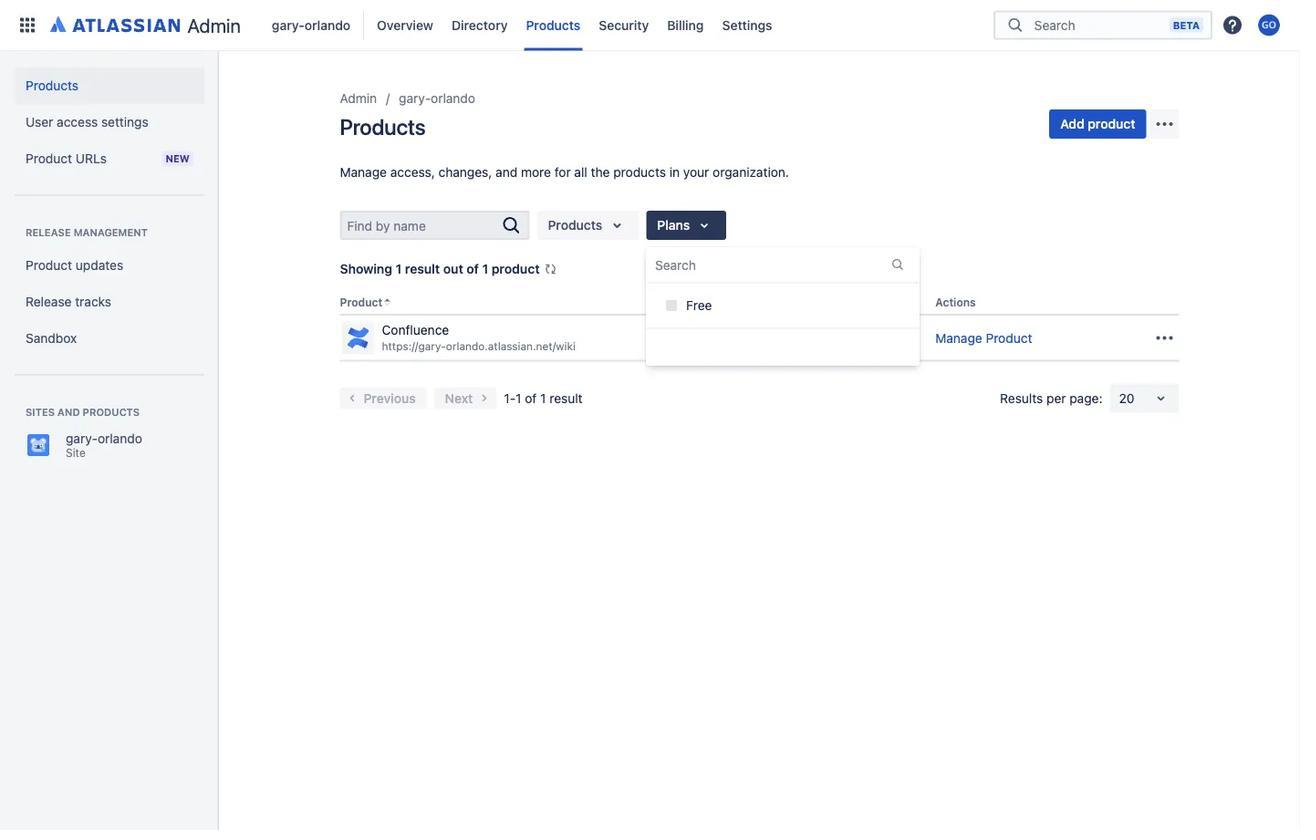 Task type: describe. For each thing, give the bounding box(es) containing it.
products button
[[537, 211, 639, 240]]

new
[[166, 153, 190, 165]]

directory
[[452, 17, 508, 32]]

showing 1 result out of 1 product
[[340, 262, 540, 277]]

gary-orlando for bottommost gary-orlando link
[[399, 91, 476, 106]]

showing
[[340, 262, 392, 277]]

1 vertical spatial admin
[[340, 91, 377, 106]]

1 vertical spatial of
[[525, 391, 537, 406]]

products for the rightmost products link
[[526, 17, 581, 32]]

1 horizontal spatial and
[[496, 165, 518, 180]]

0 vertical spatial admin link
[[44, 10, 248, 40]]

orlando.atlassian.net/wiki
[[446, 340, 576, 353]]

results per page:
[[1001, 391, 1103, 406]]

security link
[[594, 10, 655, 40]]

your
[[684, 165, 710, 180]]

user access settings link
[[15, 104, 204, 141]]

appswitcher icon image
[[16, 14, 38, 36]]

search icon image
[[1005, 16, 1027, 34]]

release tracks
[[26, 294, 111, 309]]

1 horizontal spatial result
[[550, 391, 583, 406]]

refresh image
[[544, 262, 558, 277]]

site
[[66, 446, 86, 459]]

orlando inside gary-orlando site
[[98, 431, 142, 446]]

1 vertical spatial gary-orlando link
[[399, 88, 476, 110]]

settings link
[[717, 10, 778, 40]]

1 vertical spatial products
[[83, 407, 140, 419]]

orlando inside global navigation element
[[305, 17, 351, 32]]

1 right next image
[[516, 391, 522, 406]]

products for 'products' 'dropdown button'
[[548, 218, 603, 233]]

product updates
[[26, 258, 123, 273]]

free
[[686, 298, 712, 313]]

page:
[[1070, 391, 1103, 406]]

manage for manage product
[[936, 330, 983, 345]]

release for release management
[[26, 227, 71, 239]]

overview link
[[372, 10, 439, 40]]

settings
[[101, 115, 149, 130]]

20
[[1120, 391, 1135, 406]]

add product
[[1061, 116, 1136, 131]]

release for release tracks
[[26, 294, 72, 309]]

product up results
[[986, 330, 1033, 345]]

settings
[[722, 17, 773, 32]]

management
[[74, 227, 148, 239]]

actions
[[936, 296, 976, 309]]

1 right showing
[[396, 262, 402, 277]]

product for product updates
[[26, 258, 72, 273]]

1-
[[504, 391, 516, 406]]

products up access, on the left of page
[[340, 114, 426, 140]]

per
[[1047, 391, 1067, 406]]

next image
[[473, 387, 495, 409]]

for
[[555, 165, 571, 180]]

search
[[655, 258, 696, 273]]

gary- inside global navigation element
[[272, 17, 305, 32]]

admin inside admin link
[[188, 14, 241, 37]]

search image
[[501, 215, 523, 236]]

manage product
[[936, 330, 1033, 345]]

manage for manage access, changes, and more for all the products in your organization.
[[340, 165, 387, 180]]



Task type: locate. For each thing, give the bounding box(es) containing it.
product right "add"
[[1088, 116, 1136, 131]]

updates
[[76, 258, 123, 273]]

beta
[[1174, 19, 1200, 31]]

result left out
[[405, 262, 440, 277]]

0 horizontal spatial gary-orlando
[[272, 17, 351, 32]]

directory link
[[446, 10, 513, 40]]

admin up the toggle navigation image
[[188, 14, 241, 37]]

product inside button
[[1088, 116, 1136, 131]]

2 horizontal spatial gary-
[[399, 91, 431, 106]]

0 horizontal spatial and
[[58, 407, 80, 419]]

gary- inside gary-orlando site
[[66, 431, 98, 446]]

products link left security link
[[521, 10, 586, 40]]

product
[[26, 151, 72, 166], [26, 258, 72, 273], [340, 296, 383, 309], [986, 330, 1033, 345]]

1 release from the top
[[26, 227, 71, 239]]

plans
[[657, 218, 690, 233]]

0 vertical spatial manage
[[340, 165, 387, 180]]

manage down actions
[[936, 330, 983, 345]]

admin banner
[[0, 0, 1301, 51]]

1 vertical spatial gary-
[[399, 91, 431, 106]]

products link up settings on the top left of the page
[[15, 68, 204, 104]]

the
[[591, 165, 610, 180]]

organization.
[[713, 165, 790, 180]]

1 horizontal spatial gary-orlando
[[399, 91, 476, 106]]

0 horizontal spatial orlando
[[98, 431, 142, 446]]

0 vertical spatial products
[[614, 165, 666, 180]]

orlando
[[305, 17, 351, 32], [431, 91, 476, 106], [98, 431, 142, 446]]

https://gary-
[[382, 340, 446, 353]]

2 vertical spatial orlando
[[98, 431, 142, 446]]

admin down overview link
[[340, 91, 377, 106]]

user
[[26, 115, 53, 130]]

1 vertical spatial gary-orlando
[[399, 91, 476, 106]]

and right sites
[[58, 407, 80, 419]]

product down user
[[26, 151, 72, 166]]

1 vertical spatial release
[[26, 294, 72, 309]]

confluence
[[382, 323, 449, 338]]

Search field
[[1029, 9, 1170, 42]]

help icon image
[[1222, 14, 1244, 36]]

1 vertical spatial result
[[550, 391, 583, 406]]

product down showing
[[340, 296, 383, 309]]

products left "security"
[[526, 17, 581, 32]]

0 vertical spatial products link
[[521, 10, 586, 40]]

0 horizontal spatial products link
[[15, 68, 204, 104]]

gary-orlando link
[[266, 10, 356, 40], [399, 88, 476, 110]]

sandbox link
[[15, 320, 204, 357]]

0 horizontal spatial manage
[[340, 165, 387, 180]]

product up release tracks
[[26, 258, 72, 273]]

1 right 1-
[[541, 391, 546, 406]]

of right out
[[467, 262, 479, 277]]

products up user
[[26, 78, 79, 93]]

and
[[496, 165, 518, 180], [58, 407, 80, 419]]

0 vertical spatial and
[[496, 165, 518, 180]]

1 vertical spatial admin link
[[340, 88, 377, 110]]

of
[[467, 262, 479, 277], [525, 391, 537, 406]]

billing
[[667, 17, 704, 32]]

0 vertical spatial result
[[405, 262, 440, 277]]

manage access, changes, and more for all the products in your organization.
[[340, 165, 790, 180]]

billing link
[[662, 10, 710, 40]]

1
[[396, 262, 402, 277], [482, 262, 489, 277], [516, 391, 522, 406], [541, 391, 546, 406]]

0 vertical spatial gary-orlando
[[272, 17, 351, 32]]

1 horizontal spatial products link
[[521, 10, 586, 40]]

2 vertical spatial gary-
[[66, 431, 98, 446]]

1 horizontal spatial products
[[614, 165, 666, 180]]

toggle navigation image
[[201, 73, 241, 110]]

admin
[[188, 14, 241, 37], [340, 91, 377, 106]]

urls
[[76, 151, 107, 166]]

tracks
[[75, 294, 111, 309]]

product inside product updates link
[[26, 258, 72, 273]]

plans button
[[647, 211, 727, 240]]

1 horizontal spatial gary-orlando link
[[399, 88, 476, 110]]

products up the refresh "image"
[[548, 218, 603, 233]]

confluence https://gary-orlando.atlassian.net/wiki
[[382, 323, 576, 353]]

0 vertical spatial release
[[26, 227, 71, 239]]

0 horizontal spatial result
[[405, 262, 440, 277]]

previous image
[[342, 387, 364, 409]]

out
[[443, 262, 464, 277]]

manage
[[340, 165, 387, 180], [936, 330, 983, 345]]

open image
[[1151, 387, 1173, 409]]

product for product urls
[[26, 151, 72, 166]]

results
[[1001, 391, 1044, 406]]

products
[[526, 17, 581, 32], [26, 78, 79, 93], [340, 114, 426, 140], [548, 218, 603, 233]]

0 vertical spatial product
[[1088, 116, 1136, 131]]

release tracks link
[[15, 284, 204, 320]]

gary-orlando
[[272, 17, 351, 32], [399, 91, 476, 106]]

global navigation element
[[11, 0, 994, 51]]

in
[[670, 165, 680, 180]]

access,
[[390, 165, 435, 180]]

0 horizontal spatial gary-orlando link
[[266, 10, 356, 40]]

1 vertical spatial manage
[[936, 330, 983, 345]]

access
[[57, 115, 98, 130]]

orlando left the overview
[[305, 17, 351, 32]]

2 horizontal spatial orlando
[[431, 91, 476, 106]]

0 horizontal spatial gary-
[[66, 431, 98, 446]]

confluence image
[[344, 323, 373, 353], [344, 323, 373, 353]]

orlando down the sites and products
[[98, 431, 142, 446]]

2 release from the top
[[26, 294, 72, 309]]

product
[[1088, 116, 1136, 131], [492, 262, 540, 277]]

overview
[[377, 17, 434, 32]]

more
[[521, 165, 551, 180]]

changes,
[[439, 165, 492, 180]]

product left the refresh "image"
[[492, 262, 540, 277]]

products for products link to the bottom
[[26, 78, 79, 93]]

1-1 of 1 result
[[504, 391, 583, 406]]

1 vertical spatial products link
[[15, 68, 204, 104]]

sandbox
[[26, 331, 77, 346]]

gary-orlando for leftmost gary-orlando link
[[272, 17, 351, 32]]

0 horizontal spatial product
[[492, 262, 540, 277]]

1 vertical spatial and
[[58, 407, 80, 419]]

1 horizontal spatial admin link
[[340, 88, 377, 110]]

atlassian image
[[50, 13, 180, 35], [50, 13, 180, 35]]

1 vertical spatial product
[[492, 262, 540, 277]]

products left in
[[614, 165, 666, 180]]

0 horizontal spatial admin link
[[44, 10, 248, 40]]

gary-orlando site
[[66, 431, 142, 459]]

product for product
[[340, 296, 383, 309]]

sites
[[26, 407, 55, 419]]

0 horizontal spatial of
[[467, 262, 479, 277]]

sites and products
[[26, 407, 140, 419]]

of right 1-
[[525, 391, 537, 406]]

release
[[26, 227, 71, 239], [26, 294, 72, 309]]

0 vertical spatial orlando
[[305, 17, 351, 32]]

product updates link
[[15, 247, 204, 284]]

1 horizontal spatial admin
[[340, 91, 377, 106]]

1 horizontal spatial gary-
[[272, 17, 305, 32]]

account image
[[1259, 14, 1281, 36]]

release management
[[26, 227, 148, 239]]

all
[[575, 165, 588, 180]]

and left more
[[496, 165, 518, 180]]

1 horizontal spatial product
[[1088, 116, 1136, 131]]

user access settings
[[26, 115, 149, 130]]

manage left access, on the left of page
[[340, 165, 387, 180]]

add
[[1061, 116, 1085, 131]]

1 horizontal spatial orlando
[[305, 17, 351, 32]]

release up product updates
[[26, 227, 71, 239]]

0 vertical spatial gary-
[[272, 17, 305, 32]]

gary-
[[272, 17, 305, 32], [399, 91, 431, 106], [66, 431, 98, 446]]

result right 1-
[[550, 391, 583, 406]]

result
[[405, 262, 440, 277], [550, 391, 583, 406]]

products inside 'products' 'dropdown button'
[[548, 218, 603, 233]]

manage product link
[[936, 330, 1033, 345]]

release up sandbox
[[26, 294, 72, 309]]

1 vertical spatial orlando
[[431, 91, 476, 106]]

0 vertical spatial admin
[[188, 14, 241, 37]]

Search text field
[[342, 213, 501, 238]]

gary-orlando inside global navigation element
[[272, 17, 351, 32]]

0 horizontal spatial admin
[[188, 14, 241, 37]]

products up gary-orlando site
[[83, 407, 140, 419]]

0 vertical spatial gary-orlando link
[[266, 10, 356, 40]]

1 horizontal spatial of
[[525, 391, 537, 406]]

0 vertical spatial of
[[467, 262, 479, 277]]

add product button
[[1050, 110, 1147, 139]]

admin link
[[44, 10, 248, 40], [340, 88, 377, 110]]

product urls
[[26, 151, 107, 166]]

products link
[[521, 10, 586, 40], [15, 68, 204, 104]]

products inside global navigation element
[[526, 17, 581, 32]]

orlando up 'changes,'
[[431, 91, 476, 106]]

1 horizontal spatial manage
[[936, 330, 983, 345]]

1 right out
[[482, 262, 489, 277]]

0 horizontal spatial products
[[83, 407, 140, 419]]

security
[[599, 17, 649, 32]]

products
[[614, 165, 666, 180], [83, 407, 140, 419]]



Task type: vqa. For each thing, say whether or not it's contained in the screenshot.
Jira Software's https://nelsonb.atlassian.net
no



